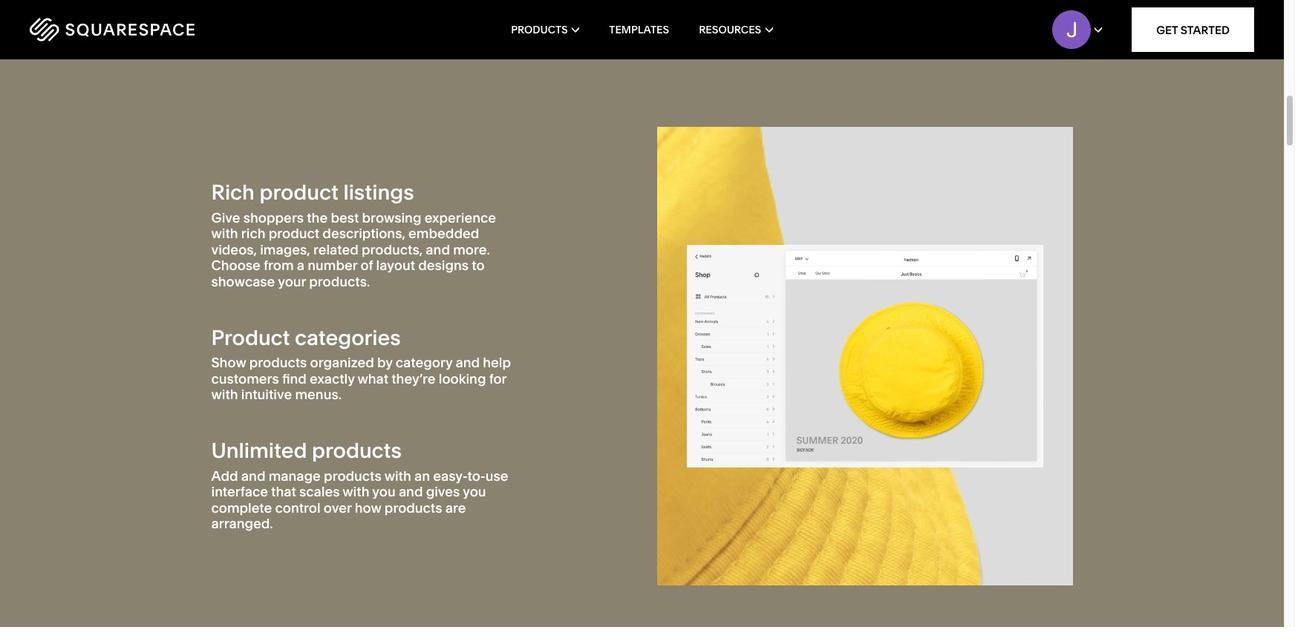 Task type: describe. For each thing, give the bounding box(es) containing it.
choose
[[211, 257, 261, 274]]

products up over
[[324, 468, 382, 485]]

easy-
[[433, 468, 468, 485]]

browsing
[[362, 209, 422, 226]]

with inside "rich product listings give shoppers the best browsing experience with rich product descriptions, embedded videos, images, related products, and more. choose from a number of layout designs to showcase your products."
[[211, 225, 238, 242]]

find
[[282, 371, 307, 388]]

unlimited
[[211, 438, 307, 464]]

products
[[511, 23, 568, 36]]

with left an
[[385, 468, 411, 485]]

1 you from the left
[[372, 484, 396, 501]]

over
[[324, 500, 352, 517]]

what
[[358, 371, 389, 388]]

jewelry display image
[[211, 0, 1073, 8]]

shoppers
[[244, 209, 304, 226]]

category
[[396, 355, 453, 372]]

pages panel of shop selling yellow hat image
[[687, 245, 1043, 468]]

product
[[211, 325, 290, 350]]

2 you from the left
[[463, 484, 486, 501]]

gives
[[426, 484, 460, 501]]

squarespace logo link
[[30, 18, 275, 42]]

that
[[271, 484, 296, 501]]

interface
[[211, 484, 268, 501]]

0 vertical spatial product
[[260, 180, 339, 205]]

to-
[[468, 468, 486, 485]]

and inside product categories show products organized by category and help customers find exactly what they're looking for with intuitive menus.
[[456, 355, 480, 372]]

embedded
[[409, 225, 479, 242]]

organized
[[310, 355, 374, 372]]

they're
[[392, 371, 436, 388]]

are
[[446, 500, 466, 517]]

manage
[[269, 468, 321, 485]]

related
[[313, 241, 359, 258]]

showcase
[[211, 273, 275, 291]]

unlimited products add and manage products with an easy-to-use interface that scales with you and gives you complete control over how products are arranged.
[[211, 438, 509, 533]]

number
[[308, 257, 358, 274]]

products down an
[[385, 500, 442, 517]]

of
[[361, 257, 373, 274]]

the
[[307, 209, 328, 226]]

get
[[1157, 23, 1179, 37]]

visual of yellow hat image
[[657, 127, 1073, 586]]

help
[[483, 355, 511, 372]]

more.
[[453, 241, 490, 258]]

complete
[[211, 500, 272, 517]]

resources
[[699, 23, 762, 36]]

customers
[[211, 371, 279, 388]]

categories
[[295, 325, 401, 350]]

get started link
[[1132, 7, 1255, 52]]

rich product listings give shoppers the best browsing experience with rich product descriptions, embedded videos, images, related products, and more. choose from a number of layout designs to showcase your products.
[[211, 180, 496, 291]]

started
[[1181, 23, 1230, 37]]

give
[[211, 209, 240, 226]]

to
[[472, 257, 485, 274]]

and left "gives"
[[399, 484, 423, 501]]

products.
[[309, 273, 370, 291]]

experience
[[425, 209, 496, 226]]

products button
[[511, 0, 580, 59]]



Task type: vqa. For each thing, say whether or not it's contained in the screenshot.
Local
no



Task type: locate. For each thing, give the bounding box(es) containing it.
get started
[[1157, 23, 1230, 37]]

from
[[264, 257, 294, 274]]

an
[[415, 468, 430, 485]]

arranged.
[[211, 516, 273, 533]]

descriptions,
[[323, 225, 406, 242]]

products inside product categories show products organized by category and help customers find exactly what they're looking for with intuitive menus.
[[249, 355, 307, 372]]

use
[[486, 468, 509, 485]]

1 horizontal spatial you
[[463, 484, 486, 501]]

add
[[211, 468, 238, 485]]

for
[[489, 371, 507, 388]]

designs
[[418, 257, 469, 274]]

and inside "rich product listings give shoppers the best browsing experience with rich product descriptions, embedded videos, images, related products, and more. choose from a number of layout designs to showcase your products."
[[426, 241, 450, 258]]

how
[[355, 500, 382, 517]]

exactly
[[310, 371, 355, 388]]

with
[[211, 225, 238, 242], [211, 387, 238, 404], [385, 468, 411, 485], [343, 484, 370, 501]]

product up the
[[260, 180, 339, 205]]

control
[[275, 500, 321, 517]]

rich
[[211, 180, 255, 205]]

a
[[297, 257, 305, 274]]

with inside product categories show products organized by category and help customers find exactly what they're looking for with intuitive menus.
[[211, 387, 238, 404]]

and left more.
[[426, 241, 450, 258]]

product
[[260, 180, 339, 205], [269, 225, 320, 242]]

and
[[426, 241, 450, 258], [456, 355, 480, 372], [241, 468, 266, 485], [399, 484, 423, 501]]

templates link
[[609, 0, 670, 59]]

with down show
[[211, 387, 238, 404]]

0 horizontal spatial you
[[372, 484, 396, 501]]

and down the unlimited
[[241, 468, 266, 485]]

squarespace logo image
[[30, 18, 195, 42]]

templates
[[609, 23, 670, 36]]

menus.
[[295, 387, 342, 404]]

products
[[249, 355, 307, 372], [312, 438, 402, 464], [324, 468, 382, 485], [385, 500, 442, 517]]

rich
[[241, 225, 266, 242]]

scales
[[299, 484, 340, 501]]

1 vertical spatial product
[[269, 225, 320, 242]]

layout
[[376, 257, 415, 274]]

images,
[[260, 241, 310, 258]]

resources button
[[699, 0, 773, 59]]

with right scales
[[343, 484, 370, 501]]

you right "gives"
[[463, 484, 486, 501]]

products,
[[362, 241, 423, 258]]

best
[[331, 209, 359, 226]]

intuitive
[[241, 387, 292, 404]]

products up the intuitive
[[249, 355, 307, 372]]

you
[[372, 484, 396, 501], [463, 484, 486, 501]]

your
[[278, 273, 306, 291]]

looking
[[439, 371, 486, 388]]

videos,
[[211, 241, 257, 258]]

you left an
[[372, 484, 396, 501]]

listings
[[344, 180, 414, 205]]

with left rich
[[211, 225, 238, 242]]

product up a
[[269, 225, 320, 242]]

products up scales
[[312, 438, 402, 464]]

by
[[377, 355, 393, 372]]

product categories show products organized by category and help customers find exactly what they're looking for with intuitive menus.
[[211, 325, 511, 404]]

and left 'help'
[[456, 355, 480, 372]]

show
[[211, 355, 246, 372]]



